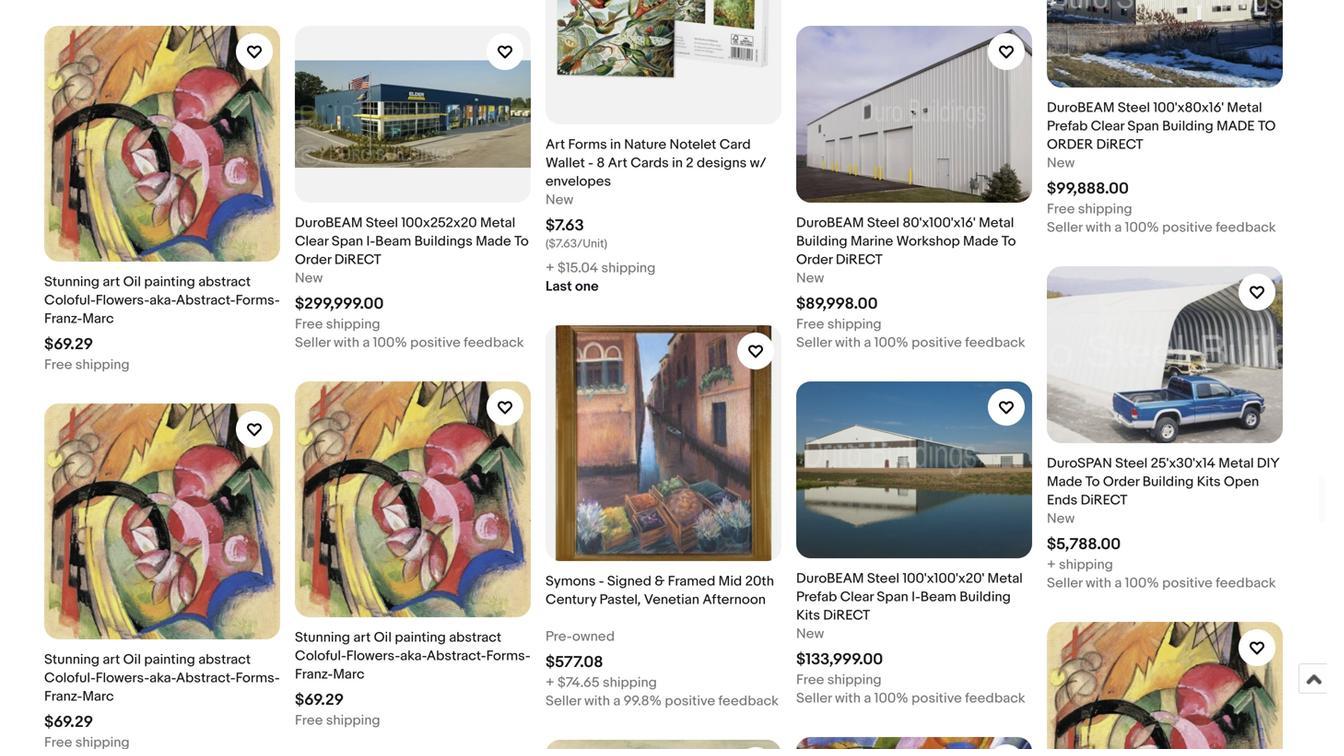Task type: describe. For each thing, give the bounding box(es) containing it.
feedback inside 'durospan steel 25'x30'x14 metal diy made to order building kits open ends direct new $5,788.00 + shipping seller with a 100% positive feedback'
[[1216, 575, 1276, 591]]

1 vertical spatial in
[[672, 155, 683, 171]]

25'x30'x14
[[1151, 455, 1215, 472]]

100% inside durobeam steel 100x252x20 metal clear span i-beam buildings made to order direct new $299,999.00 free shipping seller with a 100% positive feedback
[[373, 334, 407, 351]]

wallet
[[546, 155, 585, 171]]

building inside durobeam steel 100'x100'x20' metal prefab clear span i-beam building kits direct new $133,999.00 free shipping seller with a 100% positive feedback
[[960, 589, 1011, 605]]

building inside durobeam steel 100'x80x16' metal prefab clear span building made to order direct new $99,888.00 free shipping seller with a 100% positive feedback
[[1162, 118, 1213, 134]]

symons
[[546, 573, 596, 590]]

100% inside durobeam steel 100'x80x16' metal prefab clear span building made to order direct new $99,888.00 free shipping seller with a 100% positive feedback
[[1125, 219, 1159, 236]]

w/
[[750, 155, 766, 171]]

with inside 'durospan steel 25'x30'x14 metal diy made to order building kits open ends direct new $5,788.00 + shipping seller with a 100% positive feedback'
[[1086, 575, 1111, 591]]

shipping inside pre-owned $577.08 + $74.65 shipping seller with a 99.8% positive feedback
[[603, 674, 657, 691]]

forms
[[568, 136, 607, 153]]

made inside 'durospan steel 25'x30'x14 metal diy made to order building kits open ends direct new $5,788.00 + shipping seller with a 100% positive feedback'
[[1047, 473, 1082, 490]]

1 vertical spatial painting
[[395, 629, 446, 646]]

- inside symons - signed & framed mid 20th century pastel, venetian afternoon
[[599, 573, 604, 590]]

new inside durobeam steel 100'x100'x20' metal prefab clear span i-beam building kits direct new $133,999.00 free shipping seller with a 100% positive feedback
[[796, 625, 824, 642]]

$69.29 text field
[[295, 690, 344, 710]]

stunning inside the stunning art oil painting abstract coloful-flowers-aka-abstract-forms- franz-marc $69.29
[[44, 651, 100, 668]]

free inside durobeam steel 100x252x20 metal clear span i-beam buildings made to order direct new $299,999.00 free shipping seller with a 100% positive feedback
[[295, 316, 323, 332]]

seller inside durobeam steel 100'x80x16' metal prefab clear span building made to order direct new $99,888.00 free shipping seller with a 100% positive feedback
[[1047, 219, 1082, 236]]

order inside durobeam steel 100x252x20 metal clear span i-beam buildings made to order direct new $299,999.00 free shipping seller with a 100% positive feedback
[[295, 251, 331, 268]]

new inside art forms in nature notelet card wallet - 8 art cards in 2 designs w/ envelopes new $7.63 ($7.63/unit) + $15.04 shipping last one
[[546, 191, 573, 208]]

100x252x20
[[401, 214, 477, 231]]

$69.29 text field for stunning art oil painting abstract coloful-flowers-aka-abstract-forms- franz-marc $69.29 free shipping
[[44, 335, 93, 354]]

1 vertical spatial abstract
[[449, 629, 501, 646]]

made
[[1217, 118, 1255, 134]]

metal for $99,888.00
[[1227, 99, 1262, 116]]

oil inside the stunning art oil painting abstract coloful-flowers-aka-abstract-forms- franz-marc $69.29
[[123, 651, 141, 668]]

shipping inside durobeam steel 100'x80x16' metal prefab clear span building made to order direct new $99,888.00 free shipping seller with a 100% positive feedback
[[1078, 201, 1132, 217]]

a inside durobeam steel 80'x100'x16' metal building marine workshop made to order direct new $89,998.00 free shipping seller with a 100% positive feedback
[[864, 334, 871, 351]]

0 vertical spatial coloful-
[[44, 292, 96, 308]]

made inside durobeam steel 100x252x20 metal clear span i-beam buildings made to order direct new $299,999.00 free shipping seller with a 100% positive feedback
[[476, 233, 511, 250]]

shipping inside art forms in nature notelet card wallet - 8 art cards in 2 designs w/ envelopes new $7.63 ($7.63/unit) + $15.04 shipping last one
[[601, 260, 656, 276]]

seller with a 100% positive feedback text field for $5,788.00
[[1047, 574, 1276, 592]]

durobeam steel 100x252x20 metal clear span i-beam buildings made to order direct new $299,999.00 free shipping seller with a 100% positive feedback
[[295, 214, 529, 351]]

painting inside the stunning art oil painting abstract coloful-flowers-aka-abstract-forms- franz-marc $69.29
[[144, 651, 195, 668]]

seller inside durobeam steel 100x252x20 metal clear span i-beam buildings made to order direct new $299,999.00 free shipping seller with a 100% positive feedback
[[295, 334, 330, 351]]

envelopes
[[546, 173, 611, 190]]

a inside 'durospan steel 25'x30'x14 metal diy made to order building kits open ends direct new $5,788.00 + shipping seller with a 100% positive feedback'
[[1114, 575, 1122, 591]]

abstract inside the stunning art oil painting abstract coloful-flowers-aka-abstract-forms- franz-marc $69.29
[[198, 651, 251, 668]]

shipping inside durobeam steel 100'x100'x20' metal prefab clear span i-beam building kits direct new $133,999.00 free shipping seller with a 100% positive feedback
[[827, 672, 882, 688]]

1 vertical spatial forms-
[[486, 648, 531, 664]]

1 vertical spatial aka-
[[400, 648, 427, 664]]

new inside 'durospan steel 25'x30'x14 metal diy made to order building kits open ends direct new $5,788.00 + shipping seller with a 100% positive feedback'
[[1047, 510, 1075, 527]]

positive inside durobeam steel 80'x100'x16' metal building marine workshop made to order direct new $89,998.00 free shipping seller with a 100% positive feedback
[[911, 334, 962, 351]]

shipping inside 'durospan steel 25'x30'x14 metal diy made to order building kits open ends direct new $5,788.00 + shipping seller with a 100% positive feedback'
[[1059, 556, 1113, 573]]

notelet
[[669, 136, 716, 153]]

20th
[[745, 573, 774, 590]]

afternoon
[[703, 591, 766, 608]]

symons - signed & framed mid 20th century pastel, venetian afternoon
[[546, 573, 774, 608]]

seller with a 100% positive feedback text field for $89,998.00
[[796, 333, 1025, 352]]

shipping inside durobeam steel 80'x100'x16' metal building marine workshop made to order direct new $89,998.00 free shipping seller with a 100% positive feedback
[[827, 316, 882, 332]]

direct inside 'durospan steel 25'x30'x14 metal diy made to order building kits open ends direct new $5,788.00 + shipping seller with a 100% positive feedback'
[[1081, 492, 1128, 508]]

100% inside durobeam steel 100'x100'x20' metal prefab clear span i-beam building kits direct new $133,999.00 free shipping seller with a 100% positive feedback
[[874, 690, 908, 707]]

free shipping text field for durobeam steel 100'x100'x20' metal prefab clear span i-beam building kits direct
[[796, 671, 882, 689]]

8
[[597, 155, 605, 171]]

prefab for $133,999.00
[[796, 589, 837, 605]]

100% inside 'durospan steel 25'x30'x14 metal diy made to order building kits open ends direct new $5,788.00 + shipping seller with a 100% positive feedback'
[[1125, 575, 1159, 591]]

span for $99,888.00
[[1127, 118, 1159, 134]]

($7.63/unit)
[[546, 237, 607, 251]]

new text field for $5,788.00
[[1047, 509, 1075, 528]]

span for $133,999.00
[[877, 589, 908, 605]]

to
[[1258, 118, 1276, 134]]

$99,888.00 text field
[[1047, 179, 1129, 198]]

new inside durobeam steel 100'x80x16' metal prefab clear span building made to order direct new $99,888.00 free shipping seller with a 100% positive feedback
[[1047, 155, 1075, 171]]

i- inside durobeam steel 100'x100'x20' metal prefab clear span i-beam building kits direct new $133,999.00 free shipping seller with a 100% positive feedback
[[912, 589, 920, 605]]

1 vertical spatial marc
[[333, 666, 365, 683]]

positive inside durobeam steel 100x252x20 metal clear span i-beam buildings made to order direct new $299,999.00 free shipping seller with a 100% positive feedback
[[410, 334, 461, 351]]

order
[[1047, 136, 1093, 153]]

free shipping text field for stunning art oil painting abstract coloful-flowers-aka-abstract-forms- franz-marc
[[295, 711, 380, 730]]

free inside durobeam steel 100'x80x16' metal prefab clear span building made to order direct new $99,888.00 free shipping seller with a 100% positive feedback
[[1047, 201, 1075, 217]]

1 vertical spatial flowers-
[[346, 648, 400, 664]]

$5,788.00 text field
[[1047, 535, 1121, 554]]

$89,998.00
[[796, 294, 878, 314]]

new text field for $89,998.00
[[796, 269, 824, 287]]

($7.63/Unit) text field
[[546, 237, 607, 251]]

free inside durobeam steel 80'x100'x16' metal building marine workshop made to order direct new $89,998.00 free shipping seller with a 100% positive feedback
[[796, 316, 824, 332]]

a inside pre-owned $577.08 + $74.65 shipping seller with a 99.8% positive feedback
[[613, 693, 620, 709]]

$577.08
[[546, 653, 603, 672]]

durobeam for $99,888.00
[[1047, 99, 1115, 116]]

durobeam steel 100'x100'x20' metal prefab clear span i-beam building kits direct new $133,999.00 free shipping seller with a 100% positive feedback
[[796, 570, 1025, 707]]

0 vertical spatial franz-
[[44, 310, 82, 327]]

franz- inside the stunning art oil painting abstract coloful-flowers-aka-abstract-forms- franz-marc $69.29
[[44, 688, 82, 705]]

99.8%
[[624, 693, 662, 709]]

$5,788.00
[[1047, 535, 1121, 554]]

positive inside durobeam steel 100'x100'x20' metal prefab clear span i-beam building kits direct new $133,999.00 free shipping seller with a 100% positive feedback
[[911, 690, 962, 707]]

+ shipping text field
[[1047, 555, 1113, 574]]

abstract- inside the stunning art oil painting abstract coloful-flowers-aka-abstract-forms- franz-marc $69.29
[[176, 670, 236, 686]]

positive inside 'durospan steel 25'x30'x14 metal diy made to order building kits open ends direct new $5,788.00 + shipping seller with a 100% positive feedback'
[[1162, 575, 1213, 591]]

clear inside durobeam steel 100x252x20 metal clear span i-beam buildings made to order direct new $299,999.00 free shipping seller with a 100% positive feedback
[[295, 233, 328, 250]]

+ inside 'durospan steel 25'x30'x14 metal diy made to order building kits open ends direct new $5,788.00 + shipping seller with a 100% positive feedback'
[[1047, 556, 1056, 573]]

stunning art oil painting abstract coloful-flowers-aka-abstract-forms- franz-marc $69.29
[[44, 651, 280, 732]]

owned
[[572, 628, 615, 645]]

$89,998.00 text field
[[796, 294, 878, 314]]

pastel,
[[599, 591, 641, 608]]

one
[[575, 278, 599, 295]]

100% inside durobeam steel 80'x100'x16' metal building marine workshop made to order direct new $89,998.00 free shipping seller with a 100% positive feedback
[[874, 334, 908, 351]]

coloful- inside the stunning art oil painting abstract coloful-flowers-aka-abstract-forms- franz-marc $69.29
[[44, 670, 96, 686]]

durospan steel 25'x30'x14 metal diy made to order building kits open ends direct new $5,788.00 + shipping seller with a 100% positive feedback
[[1047, 455, 1280, 591]]

workshop
[[896, 233, 960, 250]]

free shipping text field for free
[[1047, 200, 1132, 218]]

framed
[[668, 573, 715, 590]]

a inside durobeam steel 100'x100'x20' metal prefab clear span i-beam building kits direct new $133,999.00 free shipping seller with a 100% positive feedback
[[864, 690, 871, 707]]

1 vertical spatial abstract-
[[427, 648, 486, 664]]

shipping inside durobeam steel 100x252x20 metal clear span i-beam buildings made to order direct new $299,999.00 free shipping seller with a 100% positive feedback
[[326, 316, 380, 332]]

0 horizontal spatial in
[[610, 136, 621, 153]]

span inside durobeam steel 100x252x20 metal clear span i-beam buildings made to order direct new $299,999.00 free shipping seller with a 100% positive feedback
[[332, 233, 363, 250]]

new inside durobeam steel 80'x100'x16' metal building marine workshop made to order direct new $89,998.00 free shipping seller with a 100% positive feedback
[[796, 270, 824, 286]]

1 vertical spatial oil
[[374, 629, 392, 646]]

seller inside pre-owned $577.08 + $74.65 shipping seller with a 99.8% positive feedback
[[546, 693, 581, 709]]

flowers- inside the stunning art oil painting abstract coloful-flowers-aka-abstract-forms- franz-marc $69.29
[[96, 670, 149, 686]]

nature
[[624, 136, 666, 153]]

1 vertical spatial art
[[353, 629, 371, 646]]

new inside durobeam steel 100x252x20 metal clear span i-beam buildings made to order direct new $299,999.00 free shipping seller with a 100% positive feedback
[[295, 270, 323, 286]]

mid
[[719, 573, 742, 590]]

feedback inside pre-owned $577.08 + $74.65 shipping seller with a 99.8% positive feedback
[[718, 693, 779, 709]]



Task type: vqa. For each thing, say whether or not it's contained in the screenshot.
DuroBEAM Steel 100'x100'x20' Metal Prefab Clear Span I-Beam Building Kits DiRECT New $133,999.00 Free shipping Seller with a 100% positive feedback
yes



Task type: locate. For each thing, give the bounding box(es) containing it.
stunning art oil painting abstract coloful-flowers-aka-abstract-forms- franz-marc $69.29 free shipping
[[44, 273, 280, 373], [295, 629, 531, 729]]

2 horizontal spatial made
[[1047, 473, 1082, 490]]

seller down $99,888.00
[[1047, 219, 1082, 236]]

2 vertical spatial coloful-
[[44, 670, 96, 686]]

open
[[1224, 473, 1259, 490]]

0 vertical spatial stunning
[[44, 273, 100, 290]]

1 vertical spatial kits
[[796, 607, 820, 624]]

forms-
[[236, 292, 280, 308], [486, 648, 531, 664], [236, 670, 280, 686]]

2
[[686, 155, 694, 171]]

0 vertical spatial art
[[103, 273, 120, 290]]

1 vertical spatial $69.29 text field
[[44, 713, 93, 732]]

ends
[[1047, 492, 1078, 508]]

0 horizontal spatial new text field
[[295, 269, 323, 287]]

0 vertical spatial aka-
[[149, 292, 176, 308]]

new text field down order
[[1047, 154, 1075, 172]]

designs
[[697, 155, 747, 171]]

Free shipping text field
[[796, 671, 882, 689], [295, 711, 380, 730]]

durospan
[[1047, 455, 1112, 472]]

new up $299,999.00
[[295, 270, 323, 286]]

span inside durobeam steel 100'x100'x20' metal prefab clear span i-beam building kits direct new $133,999.00 free shipping seller with a 100% positive feedback
[[877, 589, 908, 605]]

- left 8
[[588, 155, 593, 171]]

durobeam right 20th
[[796, 570, 864, 587]]

0 vertical spatial $69.29
[[44, 335, 93, 354]]

$577.08 text field
[[546, 653, 603, 672]]

to left $7.63 text box at the left top
[[514, 233, 529, 250]]

+ left $74.65 on the bottom
[[546, 674, 554, 691]]

steel
[[1118, 99, 1150, 116], [366, 214, 398, 231], [867, 214, 899, 231], [1115, 455, 1148, 472], [867, 570, 899, 587]]

seller with a 100% positive feedback text field down $5,788.00
[[1047, 574, 1276, 592]]

+ down $5,788.00
[[1047, 556, 1056, 573]]

positive inside durobeam steel 100'x80x16' metal prefab clear span building made to order direct new $99,888.00 free shipping seller with a 100% positive feedback
[[1162, 219, 1213, 236]]

2 vertical spatial oil
[[123, 651, 141, 668]]

aka-
[[149, 292, 176, 308], [400, 648, 427, 664], [149, 670, 176, 686]]

order
[[295, 251, 331, 268], [796, 251, 833, 268], [1103, 473, 1139, 490]]

steel left 100'x80x16'
[[1118, 99, 1150, 116]]

direct inside durobeam steel 80'x100'x16' metal building marine workshop made to order direct new $89,998.00 free shipping seller with a 100% positive feedback
[[836, 251, 883, 268]]

100'x80x16'
[[1153, 99, 1224, 116]]

direct right ends
[[1081, 492, 1128, 508]]

aka- inside the stunning art oil painting abstract coloful-flowers-aka-abstract-forms- franz-marc $69.29
[[149, 670, 176, 686]]

seller down $89,998.00
[[796, 334, 832, 351]]

metal for $5,788.00
[[1219, 455, 1254, 472]]

free shipping text field for $299,999.00
[[295, 315, 380, 333]]

abstract-
[[176, 292, 236, 308], [427, 648, 486, 664], [176, 670, 236, 686]]

with inside durobeam steel 100'x100'x20' metal prefab clear span i-beam building kits direct new $133,999.00 free shipping seller with a 100% positive feedback
[[835, 690, 861, 707]]

seller down $133,999.00 'text field' at right bottom
[[796, 690, 832, 707]]

a down $5,788.00
[[1114, 575, 1122, 591]]

venetian
[[644, 591, 699, 608]]

1 horizontal spatial span
[[877, 589, 908, 605]]

seller down $74.65 on the bottom
[[546, 693, 581, 709]]

feedback inside durobeam steel 100'x80x16' metal prefab clear span building made to order direct new $99,888.00 free shipping seller with a 100% positive feedback
[[1216, 219, 1276, 236]]

prefab inside durobeam steel 100'x80x16' metal prefab clear span building made to order direct new $99,888.00 free shipping seller with a 100% positive feedback
[[1047, 118, 1088, 134]]

+
[[546, 260, 554, 276], [1047, 556, 1056, 573], [546, 674, 554, 691]]

0 vertical spatial flowers-
[[96, 292, 149, 308]]

marc
[[82, 310, 114, 327], [333, 666, 365, 683], [82, 688, 114, 705]]

&
[[655, 573, 665, 590]]

steel left 100'x100'x20'
[[867, 570, 899, 587]]

free inside durobeam steel 100'x100'x20' metal prefab clear span i-beam building kits direct new $133,999.00 free shipping seller with a 100% positive feedback
[[796, 672, 824, 688]]

direct inside durobeam steel 100x252x20 metal clear span i-beam buildings made to order direct new $299,999.00 free shipping seller with a 100% positive feedback
[[334, 251, 381, 268]]

durobeam up marine
[[796, 214, 864, 231]]

last
[[546, 278, 572, 295]]

shipping
[[1078, 201, 1132, 217], [601, 260, 656, 276], [326, 316, 380, 332], [827, 316, 882, 332], [75, 356, 130, 373], [1059, 556, 1113, 573], [827, 672, 882, 688], [603, 674, 657, 691], [326, 712, 380, 729]]

a down $299,999.00 text box
[[362, 334, 370, 351]]

Seller with a 99.8% positive feedback text field
[[546, 692, 779, 710]]

metal inside durobeam steel 100'x80x16' metal prefab clear span building made to order direct new $99,888.00 free shipping seller with a 100% positive feedback
[[1227, 99, 1262, 116]]

clear
[[1091, 118, 1124, 134], [295, 233, 328, 250], [840, 589, 874, 605]]

1 horizontal spatial order
[[796, 251, 833, 268]]

seller with a 100% positive feedback text field for $133,999.00
[[796, 689, 1025, 708]]

new text field up $7.63 text box at the left top
[[546, 191, 573, 209]]

0 vertical spatial free shipping text field
[[796, 671, 882, 689]]

$15.04
[[558, 260, 598, 276]]

with down + shipping text box
[[1086, 575, 1111, 591]]

a down + $74.65 shipping text box
[[613, 693, 620, 709]]

clear up $133,999.00
[[840, 589, 874, 605]]

2 vertical spatial abstract
[[198, 651, 251, 668]]

span inside durobeam steel 100'x80x16' metal prefab clear span building made to order direct new $99,888.00 free shipping seller with a 100% positive feedback
[[1127, 118, 1159, 134]]

0 vertical spatial abstract-
[[176, 292, 236, 308]]

2 horizontal spatial order
[[1103, 473, 1139, 490]]

free shipping text field for shipping
[[796, 315, 882, 333]]

building inside durobeam steel 80'x100'x16' metal building marine workshop made to order direct new $89,998.00 free shipping seller with a 100% positive feedback
[[796, 233, 847, 250]]

feedback inside durobeam steel 100x252x20 metal clear span i-beam buildings made to order direct new $299,999.00 free shipping seller with a 100% positive feedback
[[464, 334, 524, 351]]

+ up last
[[546, 260, 554, 276]]

steel up marine
[[867, 214, 899, 231]]

0 vertical spatial marc
[[82, 310, 114, 327]]

1 vertical spatial beam
[[920, 589, 956, 605]]

clear for $99,888.00
[[1091, 118, 1124, 134]]

beam inside durobeam steel 100x252x20 metal clear span i-beam buildings made to order direct new $299,999.00 free shipping seller with a 100% positive feedback
[[375, 233, 411, 250]]

clear up $299,999.00
[[295, 233, 328, 250]]

+ inside art forms in nature notelet card wallet - 8 art cards in 2 designs w/ envelopes new $7.63 ($7.63/unit) + $15.04 shipping last one
[[546, 260, 554, 276]]

pre-owned $577.08 + $74.65 shipping seller with a 99.8% positive feedback
[[546, 628, 779, 709]]

1 vertical spatial $69.29
[[295, 690, 344, 710]]

free shipping text field down $69.29 text field
[[295, 711, 380, 730]]

a down $99,888.00
[[1114, 219, 1122, 236]]

steel inside durobeam steel 100'x100'x20' metal prefab clear span i-beam building kits direct new $133,999.00 free shipping seller with a 100% positive feedback
[[867, 570, 899, 587]]

0 horizontal spatial made
[[476, 233, 511, 250]]

seller with a 100% positive feedback text field down $299,999.00
[[295, 333, 524, 352]]

a down $133,999.00 'text field' at right bottom
[[864, 690, 871, 707]]

a inside durobeam steel 100'x80x16' metal prefab clear span building made to order direct new $99,888.00 free shipping seller with a 100% positive feedback
[[1114, 219, 1122, 236]]

to
[[514, 233, 529, 250], [1002, 233, 1016, 250], [1085, 473, 1100, 490]]

Pre-owned text field
[[546, 627, 615, 646]]

1 horizontal spatial i-
[[912, 589, 920, 605]]

a down $89,998.00 text field
[[864, 334, 871, 351]]

1 vertical spatial new text field
[[295, 269, 323, 287]]

with down $99,888.00 text box
[[1086, 219, 1111, 236]]

1 horizontal spatial made
[[963, 233, 998, 250]]

cards
[[631, 155, 669, 171]]

made right buildings
[[476, 233, 511, 250]]

to right workshop
[[1002, 233, 1016, 250]]

marc inside the stunning art oil painting abstract coloful-flowers-aka-abstract-forms- franz-marc $69.29
[[82, 688, 114, 705]]

+ inside pre-owned $577.08 + $74.65 shipping seller with a 99.8% positive feedback
[[546, 674, 554, 691]]

free shipping text field down $133,999.00 'text field' at right bottom
[[796, 671, 882, 689]]

with down $133,999.00 'text field' at right bottom
[[835, 690, 861, 707]]

1 vertical spatial coloful-
[[295, 648, 346, 664]]

None text field
[[44, 733, 130, 749]]

new down ends
[[1047, 510, 1075, 527]]

2 vertical spatial stunning
[[44, 651, 100, 668]]

0 vertical spatial painting
[[144, 273, 195, 290]]

1 vertical spatial span
[[332, 233, 363, 250]]

in right forms
[[610, 136, 621, 153]]

new text field for new
[[295, 269, 323, 287]]

flowers-
[[96, 292, 149, 308], [346, 648, 400, 664], [96, 670, 149, 686]]

80'x100'x16'
[[902, 214, 976, 231]]

durobeam up $299,999.00
[[295, 214, 363, 231]]

durobeam for $133,999.00
[[796, 570, 864, 587]]

art
[[546, 136, 565, 153], [608, 155, 627, 171]]

0 vertical spatial i-
[[366, 233, 375, 250]]

made up ends
[[1047, 473, 1082, 490]]

0 horizontal spatial free shipping text field
[[295, 711, 380, 730]]

clear up order
[[1091, 118, 1124, 134]]

span down 100'x80x16'
[[1127, 118, 1159, 134]]

metal up 'open'
[[1219, 455, 1254, 472]]

steel for $5,788.00
[[1115, 455, 1148, 472]]

0 vertical spatial new text field
[[1047, 154, 1075, 172]]

steel left 100x252x20
[[366, 214, 398, 231]]

span down 100'x100'x20'
[[877, 589, 908, 605]]

direct
[[1096, 136, 1143, 153], [334, 251, 381, 268], [836, 251, 883, 268], [1081, 492, 1128, 508], [823, 607, 870, 624]]

seller inside durobeam steel 100'x100'x20' metal prefab clear span i-beam building kits direct new $133,999.00 free shipping seller with a 100% positive feedback
[[796, 690, 832, 707]]

new text field for $99,888.00
[[1047, 154, 1075, 172]]

metal inside durobeam steel 100x252x20 metal clear span i-beam buildings made to order direct new $299,999.00 free shipping seller with a 100% positive feedback
[[480, 214, 515, 231]]

Free shipping text field
[[1047, 200, 1132, 218], [295, 315, 380, 333], [796, 315, 882, 333], [44, 355, 130, 374]]

seller with a 100% positive feedback text field for $99,888.00
[[1047, 218, 1276, 237]]

Seller with a 100% positive feedback text field
[[1047, 218, 1276, 237], [1047, 574, 1276, 592]]

1 vertical spatial franz-
[[295, 666, 333, 683]]

new text field up $89,998.00
[[796, 269, 824, 287]]

new up $7.63 text box at the left top
[[546, 191, 573, 208]]

metal
[[1227, 99, 1262, 116], [480, 214, 515, 231], [979, 214, 1014, 231], [1219, 455, 1254, 472], [987, 570, 1023, 587]]

Last one text field
[[546, 277, 599, 296]]

100%
[[1125, 219, 1159, 236], [373, 334, 407, 351], [874, 334, 908, 351], [1125, 575, 1159, 591], [874, 690, 908, 707]]

1 vertical spatial i-
[[912, 589, 920, 605]]

building down 25'x30'x14
[[1142, 473, 1194, 490]]

durobeam up order
[[1047, 99, 1115, 116]]

with inside durobeam steel 100'x80x16' metal prefab clear span building made to order direct new $99,888.00 free shipping seller with a 100% positive feedback
[[1086, 219, 1111, 236]]

metal up made
[[1227, 99, 1262, 116]]

0 vertical spatial beam
[[375, 233, 411, 250]]

0 vertical spatial art
[[546, 136, 565, 153]]

abstract
[[198, 273, 251, 290], [449, 629, 501, 646], [198, 651, 251, 668]]

with inside durobeam steel 80'x100'x16' metal building marine workshop made to order direct new $89,998.00 free shipping seller with a 100% positive feedback
[[835, 334, 861, 351]]

building inside 'durospan steel 25'x30'x14 metal diy made to order building kits open ends direct new $5,788.00 + shipping seller with a 100% positive feedback'
[[1142, 473, 1194, 490]]

feedback inside durobeam steel 100'x100'x20' metal prefab clear span i-beam building kits direct new $133,999.00 free shipping seller with a 100% positive feedback
[[965, 690, 1025, 707]]

0 horizontal spatial stunning art oil painting abstract coloful-flowers-aka-abstract-forms- franz-marc $69.29 free shipping
[[44, 273, 280, 373]]

0 vertical spatial abstract
[[198, 273, 251, 290]]

prefab for $99,888.00
[[1047, 118, 1088, 134]]

new text field down ends
[[1047, 509, 1075, 528]]

building
[[1162, 118, 1213, 134], [796, 233, 847, 250], [1142, 473, 1194, 490], [960, 589, 1011, 605]]

prefab inside durobeam steel 100'x100'x20' metal prefab clear span i-beam building kits direct new $133,999.00 free shipping seller with a 100% positive feedback
[[796, 589, 837, 605]]

durobeam steel 80'x100'x16' metal building marine workshop made to order direct new $89,998.00 free shipping seller with a 100% positive feedback
[[796, 214, 1025, 351]]

metal for $299,999.00
[[480, 214, 515, 231]]

0 horizontal spatial i-
[[366, 233, 375, 250]]

new down order
[[1047, 155, 1075, 171]]

to inside 'durospan steel 25'x30'x14 metal diy made to order building kits open ends direct new $5,788.00 + shipping seller with a 100% positive feedback'
[[1085, 473, 1100, 490]]

century
[[546, 591, 596, 608]]

1 seller with a 100% positive feedback text field from the top
[[1047, 218, 1276, 237]]

1 horizontal spatial new text field
[[1047, 154, 1075, 172]]

forms- inside the stunning art oil painting abstract coloful-flowers-aka-abstract-forms- franz-marc $69.29
[[236, 670, 280, 686]]

$299,999.00 text field
[[295, 294, 384, 314]]

durobeam inside durobeam steel 100'x80x16' metal prefab clear span building made to order direct new $99,888.00 free shipping seller with a 100% positive feedback
[[1047, 99, 1115, 116]]

marine
[[851, 233, 893, 250]]

2 vertical spatial art
[[103, 651, 120, 668]]

1 vertical spatial prefab
[[796, 589, 837, 605]]

$133,999.00 text field
[[796, 650, 883, 669]]

kits inside 'durospan steel 25'x30'x14 metal diy made to order building kits open ends direct new $5,788.00 + shipping seller with a 100% positive feedback'
[[1197, 473, 1221, 490]]

1 $69.29 text field from the top
[[44, 335, 93, 354]]

card
[[719, 136, 751, 153]]

1 vertical spatial clear
[[295, 233, 328, 250]]

with down + $74.65 shipping text box
[[584, 693, 610, 709]]

seller down $299,999.00
[[295, 334, 330, 351]]

direct up $133,999.00 'text field' at right bottom
[[823, 607, 870, 624]]

order up $89,998.00
[[796, 251, 833, 268]]

2 vertical spatial clear
[[840, 589, 874, 605]]

building down 100'x80x16'
[[1162, 118, 1213, 134]]

+ $74.65 shipping text field
[[546, 673, 657, 692]]

span up $299,999.00 text box
[[332, 233, 363, 250]]

order inside 'durospan steel 25'x30'x14 metal diy made to order building kits open ends direct new $5,788.00 + shipping seller with a 100% positive feedback'
[[1103, 473, 1139, 490]]

direct up $299,999.00 text box
[[334, 251, 381, 268]]

1 horizontal spatial in
[[672, 155, 683, 171]]

0 vertical spatial prefab
[[1047, 118, 1088, 134]]

1 horizontal spatial -
[[599, 573, 604, 590]]

$69.29 text field for stunning art oil painting abstract coloful-flowers-aka-abstract-forms- franz-marc $69.29
[[44, 713, 93, 732]]

with inside pre-owned $577.08 + $74.65 shipping seller with a 99.8% positive feedback
[[584, 693, 610, 709]]

positive
[[1162, 219, 1213, 236], [410, 334, 461, 351], [911, 334, 962, 351], [1162, 575, 1213, 591], [911, 690, 962, 707], [665, 693, 715, 709]]

seller inside durobeam steel 80'x100'x16' metal building marine workshop made to order direct new $89,998.00 free shipping seller with a 100% positive feedback
[[796, 334, 832, 351]]

feedback inside durobeam steel 80'x100'x16' metal building marine workshop made to order direct new $89,998.00 free shipping seller with a 100% positive feedback
[[965, 334, 1025, 351]]

0 horizontal spatial to
[[514, 233, 529, 250]]

to down durospan
[[1085, 473, 1100, 490]]

building left marine
[[796, 233, 847, 250]]

1 horizontal spatial to
[[1002, 233, 1016, 250]]

art inside the stunning art oil painting abstract coloful-flowers-aka-abstract-forms- franz-marc $69.29
[[103, 651, 120, 668]]

i-
[[366, 233, 375, 250], [912, 589, 920, 605]]

2 seller with a 100% positive feedback text field from the top
[[1047, 574, 1276, 592]]

1 vertical spatial stunning art oil painting abstract coloful-flowers-aka-abstract-forms- franz-marc $69.29 free shipping
[[295, 629, 531, 729]]

seller
[[1047, 219, 1082, 236], [295, 334, 330, 351], [796, 334, 832, 351], [1047, 575, 1082, 591], [796, 690, 832, 707], [546, 693, 581, 709]]

steel inside 'durospan steel 25'x30'x14 metal diy made to order building kits open ends direct new $5,788.00 + shipping seller with a 100% positive feedback'
[[1115, 455, 1148, 472]]

steel for $133,999.00
[[867, 570, 899, 587]]

direct inside durobeam steel 100'x80x16' metal prefab clear span building made to order direct new $99,888.00 free shipping seller with a 100% positive feedback
[[1096, 136, 1143, 153]]

steel for $299,999.00
[[366, 214, 398, 231]]

direct right order
[[1096, 136, 1143, 153]]

free
[[1047, 201, 1075, 217], [295, 316, 323, 332], [796, 316, 824, 332], [44, 356, 72, 373], [796, 672, 824, 688], [295, 712, 323, 729]]

signed
[[607, 573, 652, 590]]

clear for $133,999.00
[[840, 589, 874, 605]]

art
[[103, 273, 120, 290], [353, 629, 371, 646], [103, 651, 120, 668]]

order inside durobeam steel 80'x100'x16' metal building marine workshop made to order direct new $89,998.00 free shipping seller with a 100% positive feedback
[[796, 251, 833, 268]]

durobeam for new
[[295, 214, 363, 231]]

art forms in nature notelet card wallet - 8 art cards in 2 designs w/ envelopes new $7.63 ($7.63/unit) + $15.04 shipping last one
[[546, 136, 766, 295]]

0 vertical spatial in
[[610, 136, 621, 153]]

1 horizontal spatial clear
[[840, 589, 874, 605]]

new text field for $7.63
[[546, 191, 573, 209]]

to inside durobeam steel 100x252x20 metal clear span i-beam buildings made to order direct new $299,999.00 free shipping seller with a 100% positive feedback
[[514, 233, 529, 250]]

1 vertical spatial free shipping text field
[[295, 711, 380, 730]]

$299,999.00
[[295, 294, 384, 314]]

new text field up $299,999.00
[[295, 269, 323, 287]]

0 horizontal spatial clear
[[295, 233, 328, 250]]

metal right 100'x100'x20'
[[987, 570, 1023, 587]]

stunning
[[44, 273, 100, 290], [295, 629, 350, 646], [44, 651, 100, 668]]

with down $299,999.00 text box
[[334, 334, 359, 351]]

i- down 100'x100'x20'
[[912, 589, 920, 605]]

durobeam inside durobeam steel 100'x100'x20' metal prefab clear span i-beam building kits direct new $133,999.00 free shipping seller with a 100% positive feedback
[[796, 570, 864, 587]]

0 vertical spatial +
[[546, 260, 554, 276]]

1 horizontal spatial prefab
[[1047, 118, 1088, 134]]

diy
[[1257, 455, 1280, 472]]

durobeam for free
[[796, 214, 864, 231]]

in left 2
[[672, 155, 683, 171]]

pre-
[[546, 628, 572, 645]]

prefab up order
[[1047, 118, 1088, 134]]

with down $89,998.00 text field
[[835, 334, 861, 351]]

2 horizontal spatial span
[[1127, 118, 1159, 134]]

2 vertical spatial forms-
[[236, 670, 280, 686]]

2 vertical spatial span
[[877, 589, 908, 605]]

2 vertical spatial aka-
[[149, 670, 176, 686]]

1 horizontal spatial free shipping text field
[[796, 671, 882, 689]]

$69.29
[[44, 335, 93, 354], [295, 690, 344, 710], [44, 713, 93, 732]]

0 vertical spatial oil
[[123, 273, 141, 290]]

2 vertical spatial $69.29
[[44, 713, 93, 732]]

durobeam inside durobeam steel 80'x100'x16' metal building marine workshop made to order direct new $89,998.00 free shipping seller with a 100% positive feedback
[[796, 214, 864, 231]]

seller inside 'durospan steel 25'x30'x14 metal diy made to order building kits open ends direct new $5,788.00 + shipping seller with a 100% positive feedback'
[[1047, 575, 1082, 591]]

metal inside durobeam steel 100'x100'x20' metal prefab clear span i-beam building kits direct new $133,999.00 free shipping seller with a 100% positive feedback
[[987, 570, 1023, 587]]

seller with a 100% positive feedback text field down $99,888.00 text box
[[1047, 218, 1276, 237]]

order down durospan
[[1103, 473, 1139, 490]]

seller with a 100% positive feedback text field down $89,998.00
[[796, 333, 1025, 352]]

New text field
[[546, 191, 573, 209], [796, 269, 824, 287], [1047, 509, 1075, 528], [796, 625, 824, 643]]

order up $299,999.00
[[295, 251, 331, 268]]

with
[[1086, 219, 1111, 236], [334, 334, 359, 351], [835, 334, 861, 351], [1086, 575, 1111, 591], [835, 690, 861, 707], [584, 693, 610, 709]]

a inside durobeam steel 100x252x20 metal clear span i-beam buildings made to order direct new $299,999.00 free shipping seller with a 100% positive feedback
[[362, 334, 370, 351]]

new text field up $133,999.00
[[796, 625, 824, 643]]

to inside durobeam steel 80'x100'x16' metal building marine workshop made to order direct new $89,998.00 free shipping seller with a 100% positive feedback
[[1002, 233, 1016, 250]]

kits up $133,999.00
[[796, 607, 820, 624]]

0 vertical spatial stunning art oil painting abstract coloful-flowers-aka-abstract-forms- franz-marc $69.29 free shipping
[[44, 273, 280, 373]]

0 vertical spatial forms-
[[236, 292, 280, 308]]

$7.63
[[546, 216, 584, 235]]

steel inside durobeam steel 80'x100'x16' metal building marine workshop made to order direct new $89,998.00 free shipping seller with a 100% positive feedback
[[867, 214, 899, 231]]

clear inside durobeam steel 100'x80x16' metal prefab clear span building made to order direct new $99,888.00 free shipping seller with a 100% positive feedback
[[1091, 118, 1124, 134]]

buildings
[[414, 233, 473, 250]]

+ $15.04 shipping text field
[[546, 259, 656, 277]]

0 horizontal spatial kits
[[796, 607, 820, 624]]

kits down 25'x30'x14
[[1197, 473, 1221, 490]]

2 vertical spatial painting
[[144, 651, 195, 668]]

i- up $299,999.00
[[366, 233, 375, 250]]

0 horizontal spatial art
[[546, 136, 565, 153]]

painting
[[144, 273, 195, 290], [395, 629, 446, 646], [144, 651, 195, 668]]

0 vertical spatial seller with a 100% positive feedback text field
[[1047, 218, 1276, 237]]

seller with a 100% positive feedback text field for $299,999.00
[[295, 333, 524, 352]]

$69.29 text field
[[44, 335, 93, 354], [44, 713, 93, 732]]

direct inside durobeam steel 100'x100'x20' metal prefab clear span i-beam building kits direct new $133,999.00 free shipping seller with a 100% positive feedback
[[823, 607, 870, 624]]

kits inside durobeam steel 100'x100'x20' metal prefab clear span i-beam building kits direct new $133,999.00 free shipping seller with a 100% positive feedback
[[796, 607, 820, 624]]

steel inside durobeam steel 100'x80x16' metal prefab clear span building made to order direct new $99,888.00 free shipping seller with a 100% positive feedback
[[1118, 99, 1150, 116]]

new text field for $133,999.00
[[796, 625, 824, 643]]

$133,999.00
[[796, 650, 883, 669]]

1 horizontal spatial stunning art oil painting abstract coloful-flowers-aka-abstract-forms- franz-marc $69.29 free shipping
[[295, 629, 531, 729]]

building down 100'x100'x20'
[[960, 589, 1011, 605]]

0 horizontal spatial span
[[332, 233, 363, 250]]

1 horizontal spatial beam
[[920, 589, 956, 605]]

seller with a 100% positive feedback text field down $133,999.00 'text field' at right bottom
[[796, 689, 1025, 708]]

new up $89,998.00
[[796, 270, 824, 286]]

franz-
[[44, 310, 82, 327], [295, 666, 333, 683], [44, 688, 82, 705]]

in
[[610, 136, 621, 153], [672, 155, 683, 171]]

made down 80'x100'x16'
[[963, 233, 998, 250]]

0 vertical spatial kits
[[1197, 473, 1221, 490]]

prefab right 20th
[[796, 589, 837, 605]]

1 horizontal spatial kits
[[1197, 473, 1221, 490]]

Seller with a 100% positive feedback text field
[[295, 333, 524, 352], [796, 333, 1025, 352], [796, 689, 1025, 708]]

made
[[476, 233, 511, 250], [963, 233, 998, 250], [1047, 473, 1082, 490]]

prefab
[[1047, 118, 1088, 134], [796, 589, 837, 605]]

beam down 100x252x20
[[375, 233, 411, 250]]

0 vertical spatial $69.29 text field
[[44, 335, 93, 354]]

positive inside pre-owned $577.08 + $74.65 shipping seller with a 99.8% positive feedback
[[665, 693, 715, 709]]

0 horizontal spatial prefab
[[796, 589, 837, 605]]

steel for $89,998.00
[[867, 214, 899, 231]]

$99,888.00
[[1047, 179, 1129, 198]]

100'x100'x20'
[[902, 570, 984, 587]]

feedback
[[1216, 219, 1276, 236], [464, 334, 524, 351], [965, 334, 1025, 351], [1216, 575, 1276, 591], [965, 690, 1025, 707], [718, 693, 779, 709]]

- up pastel,
[[599, 573, 604, 590]]

with inside durobeam steel 100x252x20 metal clear span i-beam buildings made to order direct new $299,999.00 free shipping seller with a 100% positive feedback
[[334, 334, 359, 351]]

coloful-
[[44, 292, 96, 308], [295, 648, 346, 664], [44, 670, 96, 686]]

metal inside durobeam steel 80'x100'x16' metal building marine workshop made to order direct new $89,998.00 free shipping seller with a 100% positive feedback
[[979, 214, 1014, 231]]

oil
[[123, 273, 141, 290], [374, 629, 392, 646], [123, 651, 141, 668]]

metal right 80'x100'x16'
[[979, 214, 1014, 231]]

metal inside 'durospan steel 25'x30'x14 metal diy made to order building kits open ends direct new $5,788.00 + shipping seller with a 100% positive feedback'
[[1219, 455, 1254, 472]]

0 horizontal spatial order
[[295, 251, 331, 268]]

art right 8
[[608, 155, 627, 171]]

- inside art forms in nature notelet card wallet - 8 art cards in 2 designs w/ envelopes new $7.63 ($7.63/unit) + $15.04 shipping last one
[[588, 155, 593, 171]]

art up wallet
[[546, 136, 565, 153]]

0 vertical spatial clear
[[1091, 118, 1124, 134]]

$69.29 inside the stunning art oil painting abstract coloful-flowers-aka-abstract-forms- franz-marc $69.29
[[44, 713, 93, 732]]

1 horizontal spatial art
[[608, 155, 627, 171]]

New text field
[[1047, 154, 1075, 172], [295, 269, 323, 287]]

steel for $99,888.00
[[1118, 99, 1150, 116]]

0 vertical spatial span
[[1127, 118, 1159, 134]]

beam
[[375, 233, 411, 250], [920, 589, 956, 605]]

$7.63 text field
[[546, 216, 584, 235]]

new
[[1047, 155, 1075, 171], [546, 191, 573, 208], [295, 270, 323, 286], [796, 270, 824, 286], [1047, 510, 1075, 527], [796, 625, 824, 642]]

made inside durobeam steel 80'x100'x16' metal building marine workshop made to order direct new $89,998.00 free shipping seller with a 100% positive feedback
[[963, 233, 998, 250]]

i- inside durobeam steel 100x252x20 metal clear span i-beam buildings made to order direct new $299,999.00 free shipping seller with a 100% positive feedback
[[366, 233, 375, 250]]

a
[[1114, 219, 1122, 236], [362, 334, 370, 351], [864, 334, 871, 351], [1114, 575, 1122, 591], [864, 690, 871, 707], [613, 693, 620, 709]]

2 vertical spatial franz-
[[44, 688, 82, 705]]

metal for $133,999.00
[[987, 570, 1023, 587]]

durobeam
[[1047, 99, 1115, 116], [295, 214, 363, 231], [796, 214, 864, 231], [796, 570, 864, 587]]

1 vertical spatial -
[[599, 573, 604, 590]]

1 vertical spatial art
[[608, 155, 627, 171]]

1 vertical spatial stunning
[[295, 629, 350, 646]]

-
[[588, 155, 593, 171], [599, 573, 604, 590]]

beam down 100'x100'x20'
[[920, 589, 956, 605]]

metal for $89,998.00
[[979, 214, 1014, 231]]

seller down + shipping text box
[[1047, 575, 1082, 591]]

2 vertical spatial abstract-
[[176, 670, 236, 686]]

beam inside durobeam steel 100'x100'x20' metal prefab clear span i-beam building kits direct new $133,999.00 free shipping seller with a 100% positive feedback
[[920, 589, 956, 605]]

steel left 25'x30'x14
[[1115, 455, 1148, 472]]

durobeam steel 100'x80x16' metal prefab clear span building made to order direct new $99,888.00 free shipping seller with a 100% positive feedback
[[1047, 99, 1276, 236]]

new up $133,999.00
[[796, 625, 824, 642]]

1 vertical spatial seller with a 100% positive feedback text field
[[1047, 574, 1276, 592]]

2 horizontal spatial to
[[1085, 473, 1100, 490]]

1 vertical spatial +
[[1047, 556, 1056, 573]]

metal right 100x252x20
[[480, 214, 515, 231]]

direct down marine
[[836, 251, 883, 268]]

kits
[[1197, 473, 1221, 490], [796, 607, 820, 624]]

2 horizontal spatial clear
[[1091, 118, 1124, 134]]

span
[[1127, 118, 1159, 134], [332, 233, 363, 250], [877, 589, 908, 605]]

$74.65
[[558, 674, 600, 691]]

2 $69.29 text field from the top
[[44, 713, 93, 732]]



